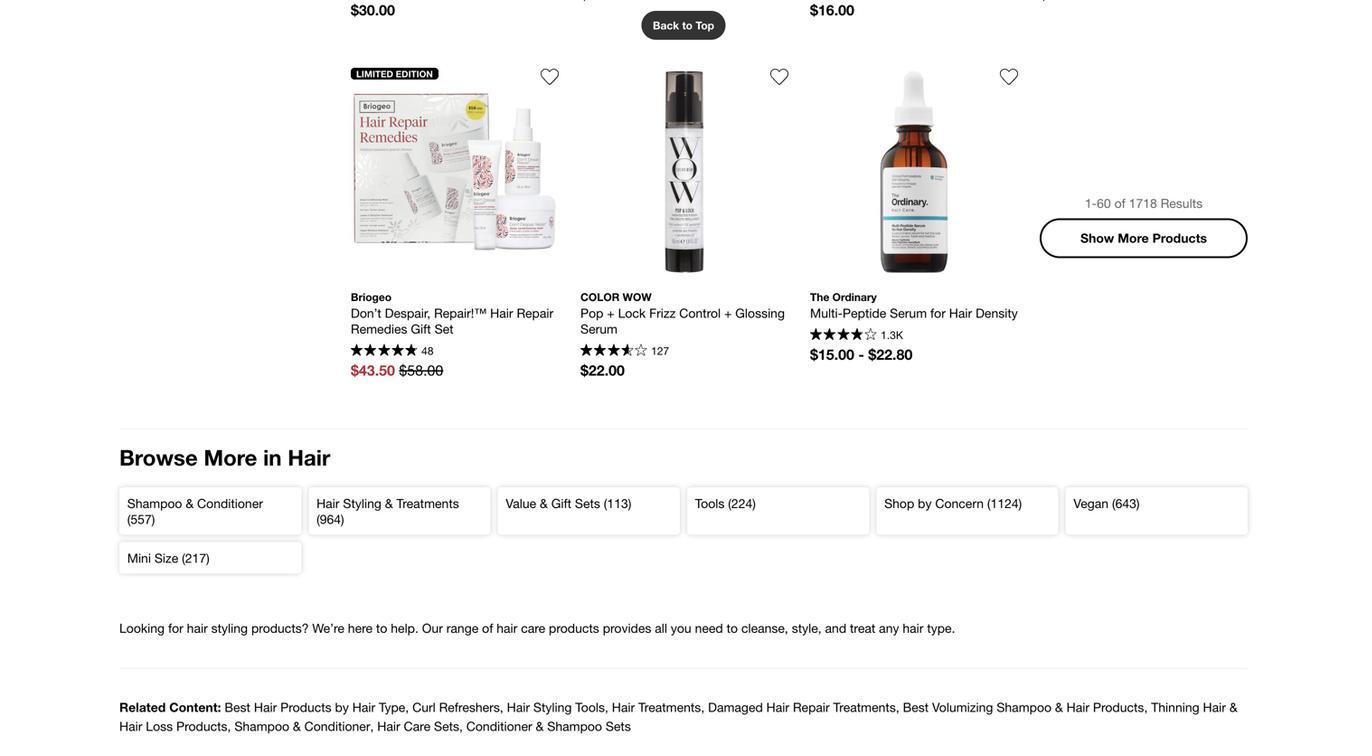 Task type: vqa. For each thing, say whether or not it's contained in the screenshot.
1st + from the right
yes



Task type: locate. For each thing, give the bounding box(es) containing it.
1 vertical spatial gift
[[552, 496, 572, 511]]

& inside thinning hair & hair loss products
[[1230, 700, 1238, 715]]

content:
[[169, 700, 221, 715]]

sets
[[575, 496, 601, 511], [606, 719, 631, 734]]

1 vertical spatial for
[[168, 621, 183, 636]]

hair styling & treatments (964) link
[[309, 488, 491, 535]]

gift down the despair,
[[411, 322, 431, 337]]

$15.00 - $22.80
[[810, 346, 913, 363]]

by right shop
[[918, 496, 932, 511]]

sets left (113)
[[575, 496, 601, 511]]

more
[[1118, 230, 1149, 245], [204, 445, 257, 470]]

conditioner down best hair products by hair type link
[[304, 719, 370, 734]]

mini size (217) link
[[119, 542, 302, 574]]

, shampoo & conditioner , hair care sets, conditioner & shampoo sets
[[228, 719, 631, 734]]

3.5 stars element
[[581, 344, 647, 359]]

color
[[581, 291, 620, 304]]

(557)
[[127, 512, 155, 527]]

products inside button
[[1153, 230, 1208, 245]]

of right range
[[482, 621, 493, 636]]

more left in
[[204, 445, 257, 470]]

1 horizontal spatial best
[[903, 700, 929, 715]]

type.
[[927, 621, 956, 636]]

1 horizontal spatial treatments
[[639, 700, 701, 715]]

for right looking
[[168, 621, 183, 636]]

1 horizontal spatial gift
[[552, 496, 572, 511]]

hair
[[187, 621, 208, 636], [497, 621, 518, 636], [903, 621, 924, 636]]

hair inside briogeo don't despair, repair!™ hair repair remedies gift set
[[490, 306, 513, 321]]

shampoo up (557)
[[127, 496, 182, 511]]

0 horizontal spatial to
[[376, 621, 387, 636]]

0 vertical spatial more
[[1118, 230, 1149, 245]]

styling
[[211, 621, 248, 636]]

1-60 of 1718 results
[[1085, 196, 1203, 211]]

& inside hair styling & treatments (964)
[[385, 496, 393, 511]]

48
[[422, 344, 434, 357]]

vegan
[[1074, 496, 1109, 511]]

back
[[653, 19, 679, 32]]

thinning
[[1152, 700, 1200, 715]]

conditioner
[[197, 496, 263, 511], [304, 719, 370, 734], [467, 719, 532, 734]]

shampoo
[[127, 496, 182, 511], [997, 700, 1052, 715], [235, 719, 289, 734], [547, 719, 602, 734]]

hair right any
[[903, 621, 924, 636]]

+ right control on the top of the page
[[725, 306, 732, 321]]

1 vertical spatial serum
[[581, 322, 618, 337]]

by
[[918, 496, 932, 511], [335, 700, 349, 715]]

by up shampoo & conditioner link at the left
[[335, 700, 349, 715]]

to right need
[[727, 621, 738, 636]]

0 vertical spatial sets
[[575, 496, 601, 511]]

sets inside value & gift sets (113) 'link'
[[575, 496, 601, 511]]

tools inside the tools (224) link
[[695, 496, 725, 511]]

2 hair from the left
[[497, 621, 518, 636]]

serum down the pop
[[581, 322, 618, 337]]

color wow pop + lock frizz control + glossing serum
[[581, 291, 789, 337]]

styling inside hair styling & treatments (964)
[[343, 496, 382, 511]]

shampoo & conditioner (557) link
[[119, 488, 302, 535]]

gift right value
[[552, 496, 572, 511]]

1 vertical spatial sets
[[606, 719, 631, 734]]

0 vertical spatial for
[[931, 306, 946, 321]]

shampoo down best hair products by hair type link
[[235, 719, 289, 734]]

0 horizontal spatial serum
[[581, 322, 618, 337]]

0 horizontal spatial more
[[204, 445, 257, 470]]

+ right the pop
[[607, 306, 615, 321]]

hair
[[490, 306, 513, 321], [950, 306, 973, 321], [288, 445, 330, 470], [317, 496, 340, 511], [254, 700, 277, 715], [353, 700, 376, 715], [507, 700, 530, 715], [612, 700, 635, 715], [767, 700, 790, 715], [1067, 700, 1090, 715], [1204, 700, 1227, 715], [119, 719, 142, 734], [377, 719, 400, 734]]

0 horizontal spatial of
[[482, 621, 493, 636]]

1 horizontal spatial for
[[931, 306, 946, 321]]

of right 60 on the right of the page
[[1115, 196, 1126, 211]]

0 vertical spatial tools
[[695, 496, 725, 511]]

briogeo
[[351, 291, 392, 304]]

0 horizontal spatial styling
[[343, 496, 382, 511]]

we're
[[312, 621, 345, 636]]

vegan (643)
[[1074, 496, 1140, 511]]

tools (224)
[[695, 496, 756, 511]]

serum up 1.3k reviews element at the top
[[890, 306, 927, 321]]

1 + from the left
[[607, 306, 615, 321]]

best left volumizing
[[903, 700, 929, 715]]

2 horizontal spatial treatments
[[834, 700, 896, 715]]

0 horizontal spatial by
[[335, 700, 349, 715]]

the ordinary - multi-peptide serum for hair density image
[[810, 68, 1019, 276]]

thinning hair & hair loss products link
[[119, 697, 1238, 738]]

1 horizontal spatial to
[[682, 19, 693, 32]]

$43.50
[[351, 362, 395, 379]]

0 horizontal spatial conditioner
[[197, 496, 263, 511]]

127
[[651, 344, 670, 357]]

set
[[435, 322, 454, 337]]

1.3k
[[881, 329, 904, 341]]

in
[[263, 445, 282, 470]]

2 horizontal spatial hair
[[903, 621, 924, 636]]

1 horizontal spatial hair
[[497, 621, 518, 636]]

serum inside color wow pop + lock frizz control + glossing serum
[[581, 322, 618, 337]]

0 horizontal spatial +
[[607, 306, 615, 321]]

0 horizontal spatial hair
[[187, 621, 208, 636]]

,
[[406, 700, 409, 715], [500, 700, 504, 715], [605, 700, 609, 715], [701, 700, 705, 715], [896, 700, 900, 715], [1145, 700, 1148, 715], [228, 719, 231, 734], [370, 719, 374, 734]]

briogeo don't despair, repair!™ hair repair remedies gift set
[[351, 291, 557, 337]]

best volumizing shampoo & hair products link
[[900, 697, 1148, 719]]

repair right the "damaged"
[[793, 700, 830, 715]]

1 vertical spatial repair
[[793, 700, 830, 715]]

products up shampoo & conditioner link at the left
[[281, 700, 332, 715]]

1 horizontal spatial styling
[[534, 700, 572, 715]]

0 horizontal spatial treatments
[[397, 496, 459, 511]]

0 horizontal spatial gift
[[411, 322, 431, 337]]

related
[[119, 700, 166, 715]]

1 vertical spatial more
[[204, 445, 257, 470]]

$43.50 $58.00
[[351, 362, 444, 379]]

products down 'content:'
[[176, 719, 228, 734]]

products down results
[[1153, 230, 1208, 245]]

styling
[[343, 496, 382, 511], [534, 700, 572, 715]]

don't
[[351, 306, 381, 321]]

shampoo right volumizing
[[997, 700, 1052, 715]]

0 horizontal spatial best
[[225, 700, 251, 715]]

serum
[[890, 306, 927, 321], [581, 322, 618, 337]]

color wow - pop + lock frizz control + glossing serum image
[[581, 68, 789, 276]]

to left "top"
[[682, 19, 693, 32]]

value & gift sets (113)
[[506, 496, 632, 511]]

the
[[810, 291, 830, 304]]

0 vertical spatial styling
[[343, 496, 382, 511]]

more right show at the right
[[1118, 230, 1149, 245]]

1 horizontal spatial +
[[725, 306, 732, 321]]

4 stars element
[[810, 328, 877, 343]]

0 vertical spatial repair
[[517, 306, 554, 321]]

to
[[682, 19, 693, 32], [376, 621, 387, 636], [727, 621, 738, 636]]

briogeo - don't despair, repair!™ hair repair remedies gift set image
[[351, 68, 559, 276]]

1 horizontal spatial of
[[1115, 196, 1126, 211]]

for
[[931, 306, 946, 321], [168, 621, 183, 636]]

vegan (643) link
[[1066, 488, 1248, 535]]

treatments
[[397, 496, 459, 511], [639, 700, 701, 715], [834, 700, 896, 715]]

hair inside hair styling & treatments (964)
[[317, 496, 340, 511]]

styling up (964)
[[343, 496, 382, 511]]

1 horizontal spatial sets
[[606, 719, 631, 734]]

type
[[379, 700, 406, 715]]

tools (224) link
[[687, 488, 870, 535]]

treatments inside hair styling & treatments (964)
[[397, 496, 459, 511]]

0 horizontal spatial sets
[[575, 496, 601, 511]]

1 horizontal spatial serum
[[890, 306, 927, 321]]

0 vertical spatial by
[[918, 496, 932, 511]]

1 horizontal spatial more
[[1118, 230, 1149, 245]]

repair left the pop
[[517, 306, 554, 321]]

for inside the ordinary multi-peptide serum for hair density
[[931, 306, 946, 321]]

hair styling tools link
[[503, 697, 609, 719]]

looking
[[119, 621, 165, 636]]

1 vertical spatial of
[[482, 621, 493, 636]]

0 vertical spatial serum
[[890, 306, 927, 321]]

gift inside 'link'
[[552, 496, 572, 511]]

conditioner down browse more in hair
[[197, 496, 263, 511]]

styling up hair care sets, conditioner & shampoo sets link
[[534, 700, 572, 715]]

1.3k reviews element
[[881, 329, 904, 341]]

0 vertical spatial gift
[[411, 322, 431, 337]]

conditioner down 'refreshers'
[[467, 719, 532, 734]]

1 vertical spatial styling
[[534, 700, 572, 715]]

1 best from the left
[[225, 700, 251, 715]]

care
[[521, 621, 546, 636]]

serum inside the ordinary multi-peptide serum for hair density
[[890, 306, 927, 321]]

0 horizontal spatial tools
[[576, 700, 605, 715]]

damaged hair repair treatments link
[[705, 697, 900, 719]]

hair left styling
[[187, 621, 208, 636]]

shampoo & conditioner link
[[231, 716, 374, 738]]

mini
[[127, 551, 151, 566]]

hair styling & treatments (964)
[[317, 496, 459, 527]]

for left density
[[931, 306, 946, 321]]

to right here
[[376, 621, 387, 636]]

gift inside briogeo don't despair, repair!™ hair repair remedies gift set
[[411, 322, 431, 337]]

tools left (224)
[[695, 496, 725, 511]]

best right 'content:'
[[225, 700, 251, 715]]

0 horizontal spatial repair
[[517, 306, 554, 321]]

tools left hair treatments link
[[576, 700, 605, 715]]

0 vertical spatial of
[[1115, 196, 1126, 211]]

more inside button
[[1118, 230, 1149, 245]]

1 horizontal spatial by
[[918, 496, 932, 511]]

1 vertical spatial tools
[[576, 700, 605, 715]]

the ordinary multi-peptide serum for hair density
[[810, 291, 1018, 321]]

sets down related content: best hair products by hair type , curl refreshers , hair styling tools , hair treatments , damaged hair repair treatments , best volumizing shampoo & hair products ,
[[606, 719, 631, 734]]

1-
[[1085, 196, 1097, 211]]

1 horizontal spatial tools
[[695, 496, 725, 511]]

repair!™
[[434, 306, 487, 321]]

$16.00 link
[[810, 0, 1019, 24]]

hair left care
[[497, 621, 518, 636]]



Task type: describe. For each thing, give the bounding box(es) containing it.
48 reviews element
[[422, 344, 434, 357]]

more for in
[[204, 445, 257, 470]]

edition
[[396, 68, 433, 79]]

more for products
[[1118, 230, 1149, 245]]

(224)
[[728, 496, 756, 511]]

our
[[422, 621, 443, 636]]

all
[[655, 621, 668, 636]]

1718
[[1129, 196, 1158, 211]]

(964)
[[317, 512, 344, 527]]

density
[[976, 306, 1018, 321]]

curl
[[413, 700, 436, 715]]

control
[[680, 306, 721, 321]]

lock
[[618, 306, 646, 321]]

hair inside the ordinary multi-peptide serum for hair density
[[950, 306, 973, 321]]

1 vertical spatial by
[[335, 700, 349, 715]]

products left thinning
[[1093, 700, 1145, 715]]

value & gift sets (113) link
[[498, 488, 680, 535]]

refreshers
[[439, 700, 500, 715]]

frizz
[[650, 306, 676, 321]]

shop
[[885, 496, 915, 511]]

and
[[825, 621, 847, 636]]

$15.00
[[810, 346, 855, 363]]

products?
[[251, 621, 309, 636]]

1 hair from the left
[[187, 621, 208, 636]]

despair,
[[385, 306, 431, 321]]

to inside button
[[682, 19, 693, 32]]

& inside 'link'
[[540, 496, 548, 511]]

treat
[[850, 621, 876, 636]]

browse more in hair
[[119, 445, 330, 470]]

1 horizontal spatial conditioner
[[304, 719, 370, 734]]

products inside thinning hair & hair loss products
[[176, 719, 228, 734]]

remedies
[[351, 322, 407, 337]]

products
[[549, 621, 600, 636]]

results
[[1161, 196, 1203, 211]]

limited edition
[[356, 68, 433, 79]]

$22.00
[[581, 362, 625, 379]]

repair inside briogeo don't despair, repair!™ hair repair remedies gift set
[[517, 306, 554, 321]]

sign in to love briogeo - don't despair, repair!™ hair repair remedies gift set image
[[541, 68, 559, 86]]

3 hair from the left
[[903, 621, 924, 636]]

here
[[348, 621, 373, 636]]

looking for hair styling products? we're here to help. our range of hair care products provides all you need to cleanse, style, and treat any hair type.
[[119, 621, 956, 636]]

2 horizontal spatial to
[[727, 621, 738, 636]]

you
[[671, 621, 692, 636]]

(1124)
[[988, 496, 1022, 511]]

concern
[[936, 496, 984, 511]]

ordinary
[[833, 291, 877, 304]]

back to top button
[[642, 11, 726, 40]]

1 horizontal spatial repair
[[793, 700, 830, 715]]

back to top
[[653, 19, 715, 32]]

shampoo & conditioner (557)
[[127, 496, 263, 527]]

127 reviews element
[[651, 344, 670, 357]]

2 best from the left
[[903, 700, 929, 715]]

multi-
[[810, 306, 843, 321]]

2 + from the left
[[725, 306, 732, 321]]

glossing
[[736, 306, 785, 321]]

peptide
[[843, 306, 887, 321]]

browse
[[119, 445, 198, 470]]

best hair products by hair type link
[[221, 697, 409, 719]]

pop
[[581, 306, 604, 321]]

(217)
[[182, 551, 210, 566]]

5 stars element
[[351, 344, 418, 359]]

shop by concern (1124)
[[885, 496, 1022, 511]]

show
[[1081, 230, 1115, 245]]

2 horizontal spatial conditioner
[[467, 719, 532, 734]]

-
[[859, 346, 865, 363]]

$22.80
[[869, 346, 913, 363]]

(643)
[[1113, 496, 1140, 511]]

thinning hair & hair loss products
[[119, 700, 1238, 734]]

0 horizontal spatial for
[[168, 621, 183, 636]]

help.
[[391, 621, 419, 636]]

curl refreshers link
[[409, 697, 504, 719]]

value
[[506, 496, 537, 511]]

limited
[[356, 68, 393, 79]]

show more products
[[1081, 230, 1208, 245]]

shampoo down hair styling tools link
[[547, 719, 602, 734]]

loss
[[146, 719, 173, 734]]

60
[[1097, 196, 1111, 211]]

style,
[[792, 621, 822, 636]]

conditioner inside shampoo & conditioner (557)
[[197, 496, 263, 511]]

$16.00
[[810, 1, 855, 19]]

provides
[[603, 621, 652, 636]]

related content: best hair products by hair type , curl refreshers , hair styling tools , hair treatments , damaged hair repair treatments , best volumizing shampoo & hair products ,
[[119, 700, 1152, 715]]

shampoo inside shampoo & conditioner (557)
[[127, 496, 182, 511]]

need
[[695, 621, 723, 636]]

mini size (217)
[[127, 551, 210, 566]]

any
[[879, 621, 900, 636]]

& inside shampoo & conditioner (557)
[[186, 496, 194, 511]]

sign in to love the ordinary - multi-peptide serum for hair density image
[[1000, 68, 1019, 86]]

hair care sets, conditioner & shampoo sets link
[[374, 716, 635, 738]]

sign in to love color wow - pop + lock frizz control + glossing serum image
[[771, 68, 789, 86]]

top
[[696, 19, 715, 32]]

$58.00
[[399, 362, 444, 379]]

$30.00 link
[[351, 0, 559, 24]]

$30.00
[[351, 1, 395, 19]]

(113)
[[604, 496, 632, 511]]

damaged
[[708, 700, 763, 715]]

shop by concern (1124) link
[[877, 488, 1059, 535]]



